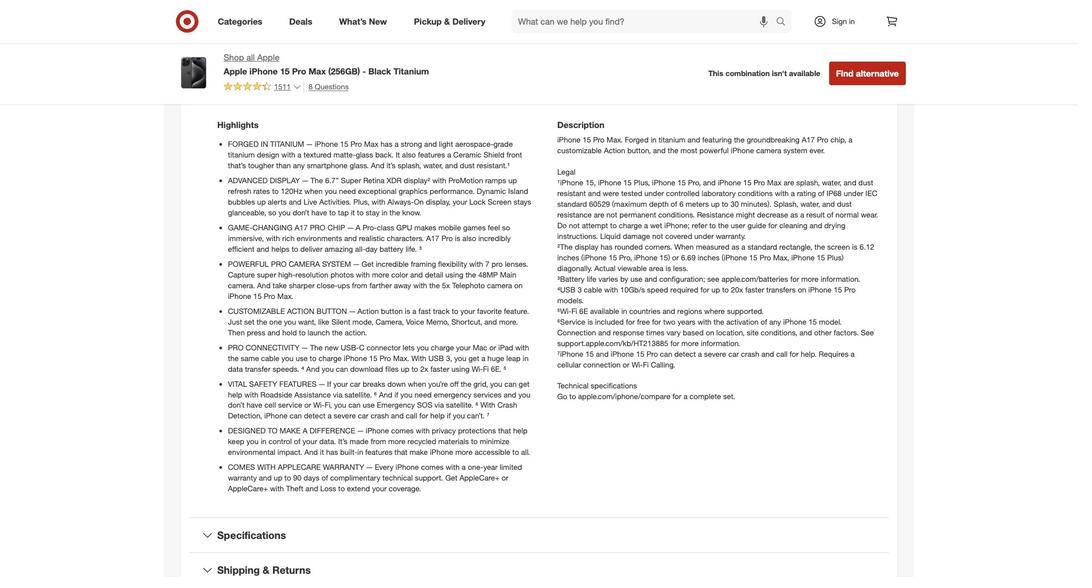 Task type: locate. For each thing, give the bounding box(es) containing it.
— inside comes with applecare warranty — every iphone comes with a one-year limited warranty and up to 90 days of complimentary technical support. get applecare+ or applecare+ with theft and loss to extend your coverage.
[[366, 463, 373, 472]]

0 vertical spatial need
[[339, 187, 356, 196]]

are
[[784, 178, 795, 187], [594, 210, 605, 219]]

one-
[[468, 463, 484, 472]]

call down "conditions,"
[[776, 350, 788, 359]]

0 vertical spatial a
[[356, 223, 361, 232]]

a17 up the environments
[[295, 223, 308, 232]]

details button
[[189, 81, 889, 115]]

detect down fi,
[[304, 412, 326, 421]]

fi
[[572, 307, 577, 316], [643, 360, 649, 369], [483, 365, 489, 374]]

titanium down forged at top
[[228, 150, 255, 159]]

when inside vital safety features — if your car breaks down when you're off the grid, you can get help with roadside assistance via satellite. ⁶ and if you need emergency services and you don't have cell service or wi-fi, you can use emergency sos via satellite. ⁶ with crash detection, iphone can detect a severe car crash and call for help if you can't. ⁷
[[408, 380, 426, 389]]

⁴
[[301, 365, 304, 374]]

pro inside forged in titanium — iphone 15 pro max has a strong and light aerospace-grade titanium design with a textured matte-glass back. it also features a ceramic shield front that's tougher than any smartphone glass. and it's splash, water, and dust resistant.¹
[[351, 139, 362, 149]]

a inside game-changing a17 pro chip — a pro-class gpu makes mobile games feel so immersive, with rich environments and realistic characters. a17 pro is also incredibly efficient and helps to deliver amazing all-day battery life. ³
[[356, 223, 361, 232]]

the right featuring
[[734, 135, 745, 144]]

textured
[[304, 150, 332, 159]]

minutes).
[[741, 199, 772, 209]]

satellite. down "breaks"
[[345, 390, 372, 399]]

wear.
[[861, 210, 878, 219]]

and right ⁴ at the left bottom of the page
[[306, 365, 320, 374]]

available up included
[[590, 307, 619, 316]]

severe down location,
[[704, 350, 727, 359]]

class
[[377, 223, 394, 232]]

so down alerts
[[268, 208, 277, 217]]

more.
[[499, 317, 518, 327]]

system
[[784, 146, 808, 155]]

help
[[228, 390, 242, 399], [430, 412, 445, 421], [513, 427, 528, 436]]

if down down
[[395, 390, 398, 399]]

using inside powerful pro camera system — get incredible framing flexibility with 7 pro lenses. capture super high-resolution photos with more color and detail using the 48mp main camera. and take sharper close-ups from farther away with the 5x telephoto camera on iphone 15 pro max.
[[445, 270, 464, 279]]

0 horizontal spatial available
[[590, 307, 619, 316]]

your
[[453, 197, 467, 206], [461, 307, 475, 316], [456, 343, 471, 352], [333, 380, 348, 389], [303, 438, 317, 447], [372, 485, 387, 494]]

iphone up model. at the right of page
[[809, 285, 832, 294]]

a up splash,
[[791, 189, 795, 198]]

and inside "pro connectivity — the new usb-c connector lets you charge your mac or ipad with the same cable you use to charge iphone 15 pro max. with usb 3, you get a huge leap in data transfer speeds. ⁴ and you can download files up to 2x faster using wi-fi 6e. ⁵"
[[306, 365, 320, 374]]

0 horizontal spatial inches
[[557, 253, 579, 262]]

0 horizontal spatial has
[[326, 448, 338, 457]]

2 horizontal spatial wi-
[[632, 360, 643, 369]]

sharper
[[289, 281, 315, 290]]

1 horizontal spatial water,
[[801, 199, 820, 209]]

titanium
[[394, 66, 429, 77]]

pro
[[492, 260, 503, 269]]

1 horizontal spatial apple
[[257, 52, 280, 63]]

meters
[[686, 199, 709, 209]]

and inside vital safety features — if your car breaks down when you're off the grid, you can get help with roadside assistance via satellite. ⁶ and if you need emergency services and you don't have cell service or wi-fi, you can use emergency sos via satellite. ⁶ with crash detection, iphone can detect a severe car crash and call for help if you can't. ⁷
[[379, 390, 393, 399]]

2 horizontal spatial has
[[601, 242, 613, 251]]

features up every on the bottom left
[[365, 448, 393, 457]]

— inside advanced display — the 6.7" super retina xdr display² with promotion ramps up refresh rates to 120hz when you need exceptional graphics performance. dynamic island bubbles up alerts and live activities. plus, with always-on display, your lock screen stays glanceable, so you don't have to tap it to stay in the know.
[[302, 176, 308, 185]]

2 vertical spatial car
[[358, 412, 369, 421]]

a right make
[[303, 427, 308, 436]]

you down alerts
[[279, 208, 291, 217]]

15)
[[660, 253, 670, 262]]

huge
[[488, 354, 504, 363]]

detect inside legal ¹iphone 15, iphone 15 plus, iphone 15 pro, and iphone 15 pro max are splash, water, and dust resistant and were tested under controlled laboratory conditions with a rating of ip68 under iec standard 60529 (maximum depth of 6 meters up to 30 minutes). splash, water, and dust resistance are not permanent conditions. resistance might decrease as a result of normal wear. do not attempt to charge a wet iphone; refer to the user guide for cleaning and drying instructions. liquid damage not covered under warranty. ²the display has rounded corners. when measured as a standard rectangle, the screen is 6.12 inches (iphone 15 pro, iphone 15) or 6.69 inches (iphone 15 pro max, iphone 15 plus) diagonally. actual viewable area is less. ³battery life varies by use and configuration; see apple.com/batteries for more information. ⁴usb 3 cable with 10gb/s speed required for up to 20x faster transfers on iphone 15 pro models. ⁵wi-fi 6e available in countries and regions where supported. ⁶service is included for free for two years with the activation of any iphone 15 model. connection and response times vary based on location, site conditions, and other factors. see support.apple.com/kb/ht213885 for more information. ⁷iphone 15 and iphone 15 pro can detect a severe car crash and call for help. requires a cellular connection or wi-fi calling.
[[675, 350, 696, 359]]

0 horizontal spatial plus,
[[353, 197, 370, 206]]

designed
[[228, 427, 266, 436]]

a inside customizable action button — action button is a fast track to your favorite feature. just set the one you want, like silent mode, camera, voice memo, shortcut, and more. then press and hold to launch the action.
[[413, 307, 417, 316]]

action inside iphone 15 pro max. forged in titanium and featuring the groundbreaking a17 pro chip, a customizable action button, and the most powerful iphone camera system ever.
[[604, 146, 626, 155]]

also down games
[[463, 234, 476, 243]]

your right if
[[333, 380, 348, 389]]

need down the super
[[339, 187, 356, 196]]

⁶service
[[557, 317, 586, 327]]

1 horizontal spatial action
[[604, 146, 626, 155]]

ipad
[[498, 343, 513, 352]]

using inside "pro connectivity — the new usb-c connector lets you charge your mac or ipad with the same cable you use to charge iphone 15 pro max. with usb 3, you get a huge leap in data transfer speeds. ⁴ and you can download files up to 2x faster using wi-fi 6e. ⁵"
[[452, 365, 470, 374]]

in up the environmental
[[261, 438, 267, 447]]

details
[[217, 92, 251, 104]]

0 horizontal spatial charge
[[319, 354, 342, 363]]

incredibly
[[478, 234, 511, 243]]

& for shipping
[[263, 565, 270, 577]]

and down framing
[[410, 270, 423, 279]]

1 horizontal spatial faster
[[746, 285, 765, 294]]

and down super
[[257, 281, 271, 290]]

0 horizontal spatial use
[[296, 354, 308, 363]]

technical
[[557, 382, 589, 391]]

the down silent
[[332, 328, 343, 337]]

don't inside vital safety features — if your car breaks down when you're off the grid, you can get help with roadside assistance via satellite. ⁶ and if you need emergency services and you don't have cell service or wi-fi, you can use emergency sos via satellite. ⁶ with crash detection, iphone can detect a severe car crash and call for help if you can't. ⁷
[[228, 401, 245, 410]]

shield
[[484, 150, 505, 159]]

a up it
[[395, 139, 399, 149]]

iphone down rectangle,
[[792, 253, 815, 262]]

1 vertical spatial don't
[[228, 401, 245, 410]]

0 vertical spatial standard
[[557, 199, 587, 209]]

1 vertical spatial faster
[[431, 365, 450, 374]]

your inside customizable action button — action button is a fast track to your favorite feature. just set the one you want, like silent mode, camera, voice memo, shortcut, and more. then press and hold to launch the action.
[[461, 307, 475, 316]]

use down "breaks"
[[363, 401, 375, 410]]

where
[[705, 307, 725, 316]]

1 vertical spatial action
[[358, 307, 379, 316]]

1 horizontal spatial cable
[[584, 285, 602, 294]]

refresh
[[228, 187, 251, 196]]

1 horizontal spatial inches
[[698, 253, 720, 262]]

1 vertical spatial applecare+
[[228, 485, 268, 494]]

& inside shipping & returns dropdown button
[[263, 565, 270, 577]]

max inside forged in titanium — iphone 15 pro max has a strong and light aerospace-grade titanium design with a textured matte-glass back. it also features a ceramic shield front that's tougher than any smartphone glass. and it's splash, water, and dust resistant.¹
[[364, 139, 379, 149]]

leap
[[507, 354, 521, 363]]

crash
[[741, 350, 760, 359], [371, 412, 389, 421]]

the down where
[[714, 317, 725, 327]]

— up '120hz'
[[302, 176, 308, 185]]

and up applecare
[[304, 448, 318, 457]]

1 horizontal spatial so
[[502, 223, 510, 232]]

1 vertical spatial any
[[770, 317, 781, 327]]

0 vertical spatial are
[[784, 178, 795, 187]]

0 vertical spatial so
[[268, 208, 277, 217]]

15 inside iphone 15 pro max. forged in titanium and featuring the groundbreaking a17 pro chip, a customizable action button, and the most powerful iphone camera system ever.
[[583, 135, 591, 144]]

pro inside shop all apple apple iphone 15 pro max (256gb) - black titanium
[[292, 66, 306, 77]]

0 vertical spatial any
[[293, 161, 305, 170]]

to inside technical specifications go to apple.com/iphone/compare for a complete set.
[[570, 392, 576, 402]]

0 vertical spatial &
[[444, 16, 450, 27]]

1 vertical spatial get
[[519, 380, 530, 389]]

1 horizontal spatial don't
[[293, 208, 309, 217]]

your inside vital safety features — if your car breaks down when you're off the grid, you can get help with roadside assistance via satellite. ⁶ and if you need emergency services and you don't have cell service or wi-fi, you can use emergency sos via satellite. ⁶ with crash detection, iphone can detect a severe car crash and call for help if you can't. ⁷
[[333, 380, 348, 389]]

1 horizontal spatial from
[[371, 438, 386, 447]]

a left wet
[[644, 221, 648, 230]]

1 vertical spatial if
[[447, 412, 451, 421]]

5x
[[442, 281, 450, 290]]

iphone up customizable
[[557, 135, 581, 144]]

find alternative button
[[829, 62, 906, 85]]

comes inside designed to make a difference — iphone comes with privacy protections that help keep you in control of your data. it's made from more recycled materials to minimize environmental impact. and it has built-in features that make iphone more accessible to all.
[[391, 427, 414, 436]]

0 vertical spatial available
[[789, 69, 821, 78]]

max. inside iphone 15 pro max. forged in titanium and featuring the groundbreaking a17 pro chip, a customizable action button, and the most powerful iphone camera system ever.
[[607, 135, 623, 144]]

fi left 6e
[[572, 307, 577, 316]]

iphone inside vital safety features — if your car breaks down when you're off the grid, you can get help with roadside assistance via satellite. ⁶ and if you need emergency services and you don't have cell service or wi-fi, you can use emergency sos via satellite. ⁶ with crash detection, iphone can detect a severe car crash and call for help if you can't. ⁷
[[264, 412, 288, 421]]

splash, up rating
[[797, 178, 820, 187]]

forged
[[228, 139, 259, 149]]

0 horizontal spatial detect
[[304, 412, 326, 421]]

the inside "pro connectivity — the new usb-c connector lets you charge your mac or ipad with the same cable you use to charge iphone 15 pro max. with usb 3, you get a huge leap in data transfer speeds. ⁴ and you can download files up to 2x faster using wi-fi 6e. ⁵"
[[310, 343, 323, 352]]

1 horizontal spatial use
[[363, 401, 375, 410]]

it down data.
[[320, 448, 324, 457]]

water,
[[423, 161, 443, 170], [822, 178, 842, 187], [801, 199, 820, 209]]

2 inches from the left
[[698, 253, 720, 262]]

control
[[269, 438, 292, 447]]

1 vertical spatial cable
[[261, 354, 280, 363]]

1 vertical spatial max.
[[277, 292, 294, 301]]

0 vertical spatial action
[[604, 146, 626, 155]]

1 horizontal spatial it
[[351, 208, 355, 217]]

more down the 'based'
[[682, 339, 699, 348]]

up down the with
[[274, 474, 282, 483]]

from inside designed to make a difference — iphone comes with privacy protections that help keep you in control of your data. it's made from more recycled materials to minimize environmental impact. and it has built-in features that make iphone more accessible to all.
[[371, 438, 386, 447]]

1 (iphone from the left
[[581, 253, 607, 262]]

cable inside "pro connectivity — the new usb-c connector lets you charge your mac or ipad with the same cable you use to charge iphone 15 pro max. with usb 3, you get a huge leap in data transfer speeds. ⁴ and you can download files up to 2x faster using wi-fi 6e. ⁵"
[[261, 354, 280, 363]]

your inside designed to make a difference — iphone comes with privacy protections that help keep you in control of your data. it's made from more recycled materials to minimize environmental impact. and it has built-in features that make iphone more accessible to all.
[[303, 438, 317, 447]]

max. down take
[[277, 292, 294, 301]]

and inside powerful pro camera system — get incredible framing flexibility with 7 pro lenses. capture super high-resolution photos with more color and detail using the 48mp main camera. and take sharper close-ups from farther away with the 5x telephoto camera on iphone 15 pro max.
[[257, 281, 271, 290]]

wi- left the calling.
[[632, 360, 643, 369]]

favorite
[[477, 307, 502, 316]]

1 vertical spatial not
[[569, 221, 580, 230]]

and down '120hz'
[[289, 197, 302, 206]]

can down service
[[290, 412, 302, 421]]

faster
[[746, 285, 765, 294], [431, 365, 450, 374]]

0 vertical spatial help
[[228, 390, 242, 399]]

a right chip,
[[849, 135, 853, 144]]

0 horizontal spatial information.
[[701, 339, 741, 348]]

minimize
[[480, 438, 510, 447]]

times
[[646, 328, 665, 337]]

0 vertical spatial use
[[631, 275, 643, 284]]

faster down usb on the bottom left of page
[[431, 365, 450, 374]]

your inside comes with applecare warranty — every iphone comes with a one-year limited warranty and up to 90 days of complimentary technical support. get applecare+ or applecare+ with theft and loss to extend your coverage.
[[372, 485, 387, 494]]

make
[[280, 427, 301, 436]]

with up ⁷
[[481, 401, 496, 410]]

the inside advanced display — the 6.7" super retina xdr display² with promotion ramps up refresh rates to 120hz when you need exceptional graphics performance. dynamic island bubbles up alerts and live activities. plus, with always-on display, your lock screen stays glanceable, so you don't have to tap it to stay in the know.
[[390, 208, 400, 217]]

emergency
[[377, 401, 415, 410]]

can inside "pro connectivity — the new usb-c connector lets you charge your mac or ipad with the same cable you use to charge iphone 15 pro max. with usb 3, you get a huge leap in data transfer speeds. ⁴ and you can download files up to 2x faster using wi-fi 6e. ⁵"
[[336, 365, 348, 374]]

dust inside forged in titanium — iphone 15 pro max has a strong and light aerospace-grade titanium design with a textured matte-glass back. it also features a ceramic shield front that's tougher than any smartphone glass. and it's splash, water, and dust resistant.¹
[[460, 161, 475, 170]]

max. inside powerful pro camera system — get incredible framing flexibility with 7 pro lenses. capture super high-resolution photos with more color and detail using the 48mp main camera. and take sharper close-ups from farther away with the 5x telephoto camera on iphone 15 pro max.
[[277, 292, 294, 301]]

pro up the environments
[[310, 223, 326, 232]]

1 vertical spatial severe
[[334, 412, 356, 421]]

make
[[410, 448, 428, 457]]

0 horizontal spatial have
[[247, 401, 262, 410]]

iphone down featuring
[[731, 146, 754, 155]]

inches
[[557, 253, 579, 262], [698, 253, 720, 262]]

in inside iphone 15 pro max. forged in titanium and featuring the groundbreaking a17 pro chip, a customizable action button, and the most powerful iphone camera system ever.
[[651, 135, 657, 144]]

1 vertical spatial splash,
[[797, 178, 820, 187]]

have inside advanced display — the 6.7" super retina xdr display² with promotion ramps up refresh rates to 120hz when you need exceptional graphics performance. dynamic island bubbles up alerts and live activities. plus, with always-on display, your lock screen stays glanceable, so you don't have to tap it to stay in the know.
[[311, 208, 327, 217]]

1 horizontal spatial not
[[607, 210, 618, 219]]

your inside "pro connectivity — the new usb-c connector lets you charge your mac or ipad with the same cable you use to charge iphone 15 pro max. with usb 3, you get a huge leap in data transfer speeds. ⁴ and you can download files up to 2x faster using wi-fi 6e. ⁵"
[[456, 343, 471, 352]]

action
[[287, 307, 315, 316]]

always-
[[388, 197, 414, 206]]

— inside powerful pro camera system — get incredible framing flexibility with 7 pro lenses. capture super high-resolution photos with more color and detail using the 48mp main camera. and take sharper close-ups from farther away with the 5x telephoto camera on iphone 15 pro max.
[[353, 260, 360, 269]]

dust up normal
[[837, 199, 852, 209]]

call
[[776, 350, 788, 359], [406, 412, 417, 421]]

1 vertical spatial water,
[[822, 178, 842, 187]]

connection
[[557, 328, 596, 337]]

0 horizontal spatial cable
[[261, 354, 280, 363]]

severe inside legal ¹iphone 15, iphone 15 plus, iphone 15 pro, and iphone 15 pro max are splash, water, and dust resistant and were tested under controlled laboratory conditions with a rating of ip68 under iec standard 60529 (maximum depth of 6 meters up to 30 minutes). splash, water, and dust resistance are not permanent conditions. resistance might decrease as a result of normal wear. do not attempt to charge a wet iphone; refer to the user guide for cleaning and drying instructions. liquid damage not covered under warranty. ²the display has rounded corners. when measured as a standard rectangle, the screen is 6.12 inches (iphone 15 pro, iphone 15) or 6.69 inches (iphone 15 pro max, iphone 15 plus) diagonally. actual viewable area is less. ³battery life varies by use and configuration; see apple.com/batteries for more information. ⁴usb 3 cable with 10gb/s speed required for up to 20x faster transfers on iphone 15 pro models. ⁵wi-fi 6e available in countries and regions where supported. ⁶service is included for free for two years with the activation of any iphone 15 model. connection and response times vary based on location, site conditions, and other factors. see support.apple.com/kb/ht213885 for more information. ⁷iphone 15 and iphone 15 pro can detect a severe car crash and call for help. requires a cellular connection or wi-fi calling.
[[704, 350, 727, 359]]

0 vertical spatial call
[[776, 350, 788, 359]]

warranty
[[228, 474, 257, 483]]

severe up difference
[[334, 412, 356, 421]]

is up voice
[[405, 307, 410, 316]]

technical
[[383, 474, 413, 483]]

0 horizontal spatial severe
[[334, 412, 356, 421]]

a17
[[802, 135, 815, 144], [295, 223, 308, 232], [426, 234, 439, 243]]

with inside designed to make a difference — iphone comes with privacy protections that help keep you in control of your data. it's made from more recycled materials to minimize environmental impact. and it has built-in features that make iphone more accessible to all.
[[416, 427, 430, 436]]

15 up download
[[369, 354, 378, 363]]

ups
[[338, 281, 350, 290]]

sos
[[417, 401, 433, 410]]

guide
[[748, 221, 767, 230]]

life
[[587, 275, 597, 284]]

customizable
[[557, 146, 602, 155]]

0 vertical spatial if
[[395, 390, 398, 399]]

more up farther
[[372, 270, 389, 279]]

splash, inside forged in titanium — iphone 15 pro max has a strong and light aerospace-grade titanium design with a textured matte-glass back. it also features a ceramic shield front that's tougher than any smartphone glass. and it's splash, water, and dust resistant.¹
[[398, 161, 421, 170]]

pro down connector
[[380, 354, 391, 363]]

1 horizontal spatial splash,
[[797, 178, 820, 187]]

pro inside game-changing a17 pro chip — a pro-class gpu makes mobile games feel so immersive, with rich environments and realistic characters. a17 pro is also incredibly efficient and helps to deliver amazing all-day battery life. ³
[[442, 234, 453, 243]]

standard down resistant
[[557, 199, 587, 209]]

with inside forged in titanium — iphone 15 pro max has a strong and light aerospace-grade titanium design with a textured matte-glass back. it also features a ceramic shield front that's tougher than any smartphone glass. and it's splash, water, and dust resistant.¹
[[282, 150, 295, 159]]

complimentary
[[330, 474, 381, 483]]

— inside customizable action button — action button is a fast track to your favorite feature. just set the one you want, like silent mode, camera, voice memo, shortcut, and more. then press and hold to launch the action.
[[349, 307, 355, 316]]

1 horizontal spatial help
[[430, 412, 445, 421]]

farther
[[370, 281, 392, 290]]

— inside forged in titanium — iphone 15 pro max has a strong and light aerospace-grade titanium design with a textured matte-glass back. it also features a ceramic shield front that's tougher than any smartphone glass. and it's splash, water, and dust resistant.¹
[[306, 139, 313, 149]]

and up emergency
[[379, 390, 393, 399]]

1 horizontal spatial a
[[356, 223, 361, 232]]

— inside vital safety features — if your car breaks down when you're off the grid, you can get help with roadside assistance via satellite. ⁶ and if you need emergency services and you don't have cell service or wi-fi, you can use emergency sos via satellite. ⁶ with crash detection, iphone can detect a severe car crash and call for help if you can't. ⁷
[[319, 380, 325, 389]]

1 horizontal spatial any
[[770, 317, 781, 327]]

in up included
[[622, 307, 627, 316]]

2 horizontal spatial max.
[[607, 135, 623, 144]]

pro inside powerful pro camera system — get incredible framing flexibility with 7 pro lenses. capture super high-resolution photos with more color and detail using the 48mp main camera. and take sharper close-ups from farther away with the 5x telephoto camera on iphone 15 pro max.
[[271, 260, 287, 269]]

the down launch
[[310, 343, 323, 352]]

on right the 'based'
[[706, 328, 715, 337]]

1 vertical spatial using
[[452, 365, 470, 374]]

as down warranty.
[[732, 242, 740, 251]]

1 vertical spatial has
[[601, 242, 613, 251]]

⁶ down "breaks"
[[374, 390, 377, 399]]

⁷
[[487, 412, 490, 421]]

0 horizontal spatial a
[[303, 427, 308, 436]]

and up the most at the right of page
[[688, 135, 700, 144]]

tested
[[621, 189, 643, 198]]

of down make
[[294, 438, 301, 447]]

realistic
[[359, 234, 385, 243]]

0 horizontal spatial call
[[406, 412, 417, 421]]

0 vertical spatial features
[[418, 150, 445, 159]]

in inside "pro connectivity — the new usb-c connector lets you charge your mac or ipad with the same cable you use to charge iphone 15 pro max. with usb 3, you get a huge leap in data transfer speeds. ⁴ and you can download files up to 2x faster using wi-fi 6e. ⁵"
[[523, 354, 529, 363]]

get inside vital safety features — if your car breaks down when you're off the grid, you can get help with roadside assistance via satellite. ⁶ and if you need emergency services and you don't have cell service or wi-fi, you can use emergency sos via satellite. ⁶ with crash detection, iphone can detect a severe car crash and call for help if you can't. ⁷
[[519, 380, 530, 389]]

you up the environmental
[[247, 438, 259, 447]]

or inside vital safety features — if your car breaks down when you're off the grid, you can get help with roadside assistance via satellite. ⁶ and if you need emergency services and you don't have cell service or wi-fi, you can use emergency sos via satellite. ⁶ with crash detection, iphone can detect a severe car crash and call for help if you can't. ⁷
[[304, 401, 311, 410]]

files
[[385, 365, 399, 374]]

15 up customizable
[[583, 135, 591, 144]]

1 horizontal spatial also
[[463, 234, 476, 243]]

deals link
[[280, 10, 326, 33]]

the up the telephoto
[[466, 270, 476, 279]]

and down one
[[268, 328, 280, 337]]

1 horizontal spatial &
[[444, 16, 450, 27]]

xdr
[[387, 176, 402, 185]]

flexibility
[[438, 260, 467, 269]]

1 horizontal spatial pro,
[[688, 178, 701, 187]]

standard
[[557, 199, 587, 209], [748, 242, 778, 251]]

or right "15)"
[[672, 253, 679, 262]]

1 horizontal spatial need
[[415, 390, 432, 399]]

cable down the life
[[584, 285, 602, 294]]

fi left 6e.
[[483, 365, 489, 374]]

covered
[[665, 232, 693, 241]]

1 vertical spatial features
[[365, 448, 393, 457]]

sign
[[832, 17, 847, 26]]

the for 6.7"
[[311, 176, 323, 185]]

can down usb-
[[336, 365, 348, 374]]

1 vertical spatial a
[[303, 427, 308, 436]]

you right fi,
[[334, 401, 346, 410]]

— up "made"
[[357, 427, 364, 436]]

grade
[[494, 139, 513, 149]]

max,
[[773, 253, 790, 262]]

1 vertical spatial a17
[[295, 223, 308, 232]]

to left tap
[[329, 208, 336, 217]]

pro inside "pro connectivity — the new usb-c connector lets you charge your mac or ipad with the same cable you use to charge iphone 15 pro max. with usb 3, you get a huge leap in data transfer speeds. ⁴ and you can download files up to 2x faster using wi-fi 6e. ⁵"
[[228, 343, 244, 352]]

severe inside vital safety features — if your car breaks down when you're off the grid, you can get help with roadside assistance via satellite. ⁶ and if you need emergency services and you don't have cell service or wi-fi, you can use emergency sos via satellite. ⁶ with crash detection, iphone can detect a severe car crash and call for help if you can't. ⁷
[[334, 412, 356, 421]]

0 horizontal spatial features
[[365, 448, 393, 457]]

or down limited
[[502, 474, 509, 483]]

1 horizontal spatial comes
[[421, 463, 444, 472]]

get down leap
[[519, 380, 530, 389]]

pro connectivity — the new usb-c connector lets you charge your mac or ipad with the same cable you use to charge iphone 15 pro max. with usb 3, you get a huge leap in data transfer speeds. ⁴ and you can download files up to 2x faster using wi-fi 6e. ⁵
[[228, 343, 529, 374]]

camera inside powerful pro camera system — get incredible framing flexibility with 7 pro lenses. capture super high-resolution photos with more color and detail using the 48mp main camera. and take sharper close-ups from farther away with the 5x telephoto camera on iphone 15 pro max.
[[487, 281, 512, 290]]

pro inside "pro connectivity — the new usb-c connector lets you charge your mac or ipad with the same cable you use to charge iphone 15 pro max. with usb 3, you get a huge leap in data transfer speeds. ⁴ and you can download files up to 2x faster using wi-fi 6e. ⁵"
[[380, 354, 391, 363]]

max inside legal ¹iphone 15, iphone 15 plus, iphone 15 pro, and iphone 15 pro max are splash, water, and dust resistant and were tested under controlled laboratory conditions with a rating of ip68 under iec standard 60529 (maximum depth of 6 meters up to 30 minutes). splash, water, and dust resistance are not permanent conditions. resistance might decrease as a result of normal wear. do not attempt to charge a wet iphone; refer to the user guide for cleaning and drying instructions. liquid damage not covered under warranty. ²the display has rounded corners. when measured as a standard rectangle, the screen is 6.12 inches (iphone 15 pro, iphone 15) or 6.69 inches (iphone 15 pro max, iphone 15 plus) diagonally. actual viewable area is less. ³battery life varies by use and configuration; see apple.com/batteries for more information. ⁴usb 3 cable with 10gb/s speed required for up to 20x faster transfers on iphone 15 pro models. ⁵wi-fi 6e available in countries and regions where supported. ⁶service is included for free for two years with the activation of any iphone 15 model. connection and response times vary based on location, site conditions, and other factors. see support.apple.com/kb/ht213885 for more information. ⁷iphone 15 and iphone 15 pro can detect a severe car crash and call for help. requires a cellular connection or wi-fi calling.
[[767, 178, 782, 187]]

required
[[671, 285, 699, 294]]

pro down "then"
[[228, 343, 244, 352]]

1 vertical spatial charge
[[431, 343, 454, 352]]

for inside vital safety features — if your car breaks down when you're off the grid, you can get help with roadside assistance via satellite. ⁶ and if you need emergency services and you don't have cell service or wi-fi, you can use emergency sos via satellite. ⁶ with crash detection, iphone can detect a severe car crash and call for help if you can't. ⁷
[[419, 412, 428, 421]]

water, inside forged in titanium — iphone 15 pro max has a strong and light aerospace-grade titanium design with a textured matte-glass back. it also features a ceramic shield front that's tougher than any smartphone glass. and it's splash, water, and dust resistant.¹
[[423, 161, 443, 170]]

2 horizontal spatial dust
[[859, 178, 874, 187]]

c
[[359, 343, 365, 352]]

0 horizontal spatial via
[[333, 390, 343, 399]]

0 horizontal spatial dust
[[460, 161, 475, 170]]

0 vertical spatial cable
[[584, 285, 602, 294]]

1 vertical spatial ⁶
[[476, 401, 479, 410]]

and left other
[[800, 328, 812, 337]]

questions
[[315, 82, 349, 91]]

1 vertical spatial titanium
[[228, 150, 255, 159]]

data
[[228, 365, 243, 374]]

iphone 15 pro max. forged in titanium and featuring the groundbreaking a17 pro chip, a customizable action button, and the most powerful iphone camera system ever.
[[557, 135, 853, 155]]

powerful
[[700, 146, 729, 155]]

0 horizontal spatial so
[[268, 208, 277, 217]]

iphone inside powerful pro camera system — get incredible framing flexibility with 7 pro lenses. capture super high-resolution photos with more color and detail using the 48mp main camera. and take sharper close-ups from farther away with the 5x telephoto camera on iphone 15 pro max.
[[228, 292, 251, 301]]

comes
[[391, 427, 414, 436], [421, 463, 444, 472]]

get inside comes with applecare warranty — every iphone comes with a one-year limited warranty and up to 90 days of complimentary technical support. get applecare+ or applecare+ with theft and loss to extend your coverage.
[[445, 474, 458, 483]]

from right "made"
[[371, 438, 386, 447]]

of
[[818, 189, 825, 198], [671, 199, 678, 209], [827, 210, 834, 219], [761, 317, 767, 327], [294, 438, 301, 447], [322, 474, 328, 483]]

1 vertical spatial as
[[732, 242, 740, 251]]

is down mobile
[[455, 234, 460, 243]]

wi- inside legal ¹iphone 15, iphone 15 plus, iphone 15 pro, and iphone 15 pro max are splash, water, and dust resistant and were tested under controlled laboratory conditions with a rating of ip68 under iec standard 60529 (maximum depth of 6 meters up to 30 minutes). splash, water, and dust resistance are not permanent conditions. resistance might decrease as a result of normal wear. do not attempt to charge a wet iphone; refer to the user guide for cleaning and drying instructions. liquid damage not covered under warranty. ²the display has rounded corners. when measured as a standard rectangle, the screen is 6.12 inches (iphone 15 pro, iphone 15) or 6.69 inches (iphone 15 pro max, iphone 15 plus) diagonally. actual viewable area is less. ³battery life varies by use and configuration; see apple.com/batteries for more information. ⁴usb 3 cable with 10gb/s speed required for up to 20x faster transfers on iphone 15 pro models. ⁵wi-fi 6e available in countries and regions where supported. ⁶service is included for free for two years with the activation of any iphone 15 model. connection and response times vary based on location, site conditions, and other factors. see support.apple.com/kb/ht213885 for more information. ⁷iphone 15 and iphone 15 pro can detect a severe car crash and call for help. requires a cellular connection or wi-fi calling.
[[632, 360, 643, 369]]

track
[[433, 307, 450, 316]]

dust up iec
[[859, 178, 874, 187]]

with inside game-changing a17 pro chip — a pro-class gpu makes mobile games feel so immersive, with rich environments and realistic characters. a17 pro is also incredibly efficient and helps to deliver amazing all-day battery life. ³
[[266, 234, 280, 243]]

0 vertical spatial with
[[412, 354, 426, 363]]

1 vertical spatial when
[[408, 380, 426, 389]]

1 horizontal spatial wi-
[[472, 365, 483, 374]]

15,
[[586, 178, 596, 187]]

— left if
[[319, 380, 325, 389]]

0 vertical spatial crash
[[741, 350, 760, 359]]

splash, down it
[[398, 161, 421, 170]]

on down main
[[514, 281, 523, 290]]

1 vertical spatial get
[[445, 474, 458, 483]]

0 horizontal spatial from
[[352, 281, 368, 290]]

dynamic
[[477, 187, 506, 196]]

resistance
[[557, 210, 592, 219]]

fast
[[419, 307, 431, 316]]

0 horizontal spatial with
[[412, 354, 426, 363]]

with down safety
[[245, 390, 258, 399]]

3,
[[446, 354, 452, 363]]

0 vertical spatial max.
[[607, 135, 623, 144]]

0 horizontal spatial wi-
[[313, 401, 325, 410]]

1 vertical spatial &
[[263, 565, 270, 577]]

0 horizontal spatial (iphone
[[581, 253, 607, 262]]

0 vertical spatial has
[[381, 139, 393, 149]]

and inside advanced display — the 6.7" super retina xdr display² with promotion ramps up refresh rates to 120hz when you need exceptional graphics performance. dynamic island bubbles up alerts and live activities. plus, with always-on display, your lock screen stays glanceable, so you don't have to tap it to stay in the know.
[[289, 197, 302, 206]]

up inside "pro connectivity — the new usb-c connector lets you charge your mac or ipad with the same cable you use to charge iphone 15 pro max. with usb 3, you get a huge leap in data transfer speeds. ⁴ and you can download files up to 2x faster using wi-fi 6e. ⁵"
[[401, 365, 410, 374]]

iphone inside shop all apple apple iphone 15 pro max (256gb) - black titanium
[[250, 66, 278, 77]]

less.
[[673, 264, 688, 273]]

display
[[270, 176, 300, 185]]



Task type: vqa. For each thing, say whether or not it's contained in the screenshot.
inches
yes



Task type: describe. For each thing, give the bounding box(es) containing it.
1 horizontal spatial standard
[[748, 242, 778, 251]]

fi,
[[325, 401, 332, 410]]

2 vertical spatial not
[[652, 232, 663, 241]]

and inside forged in titanium — iphone 15 pro max has a strong and light aerospace-grade titanium design with a textured matte-glass back. it also features a ceramic shield front that's tougher than any smartphone glass. and it's splash, water, and dust resistant.¹
[[371, 161, 385, 170]]

with down where
[[698, 317, 712, 327]]

any inside legal ¹iphone 15, iphone 15 plus, iphone 15 pro, and iphone 15 pro max are splash, water, and dust resistant and were tested under controlled laboratory conditions with a rating of ip68 under iec standard 60529 (maximum depth of 6 meters up to 30 minutes). splash, water, and dust resistance are not permanent conditions. resistance might decrease as a result of normal wear. do not attempt to charge a wet iphone; refer to the user guide for cleaning and drying instructions. liquid damage not covered under warranty. ²the display has rounded corners. when measured as a standard rectangle, the screen is 6.12 inches (iphone 15 pro, iphone 15) or 6.69 inches (iphone 15 pro max, iphone 15 plus) diagonally. actual viewable area is less. ³battery life varies by use and configuration; see apple.com/batteries for more information. ⁴usb 3 cable with 10gb/s speed required for up to 20x faster transfers on iphone 15 pro models. ⁵wi-fi 6e available in countries and regions where supported. ⁶service is included for free for two years with the activation of any iphone 15 model. connection and response times vary based on location, site conditions, and other factors. see support.apple.com/kb/ht213885 for more information. ⁷iphone 15 and iphone 15 pro can detect a severe car crash and call for help. requires a cellular connection or wi-fi calling.
[[770, 317, 781, 327]]

15 inside shop all apple apple iphone 15 pro max (256gb) - black titanium
[[280, 66, 290, 77]]

cable inside legal ¹iphone 15, iphone 15 plus, iphone 15 pro, and iphone 15 pro max are splash, water, and dust resistant and were tested under controlled laboratory conditions with a rating of ip68 under iec standard 60529 (maximum depth of 6 meters up to 30 minutes). splash, water, and dust resistance are not permanent conditions. resistance might decrease as a result of normal wear. do not attempt to charge a wet iphone; refer to the user guide for cleaning and drying instructions. liquid damage not covered under warranty. ²the display has rounded corners. when measured as a standard rectangle, the screen is 6.12 inches (iphone 15 pro, iphone 15) or 6.69 inches (iphone 15 pro max, iphone 15 plus) diagonally. actual viewable area is less. ³battery life varies by use and configuration; see apple.com/batteries for more information. ⁴usb 3 cable with 10gb/s speed required for up to 20x faster transfers on iphone 15 pro models. ⁵wi-fi 6e available in countries and regions where supported. ⁶service is included for free for two years with the activation of any iphone 15 model. connection and response times vary based on location, site conditions, and other factors. see support.apple.com/kb/ht213885 for more information. ⁷iphone 15 and iphone 15 pro can detect a severe car crash and call for help. requires a cellular connection or wi-fi calling.
[[584, 285, 602, 294]]

up up the island
[[509, 176, 517, 185]]

iphone up "made"
[[366, 427, 389, 436]]

service
[[278, 401, 302, 410]]

more inside powerful pro camera system — get incredible framing flexibility with 7 pro lenses. capture super high-resolution photos with more color and detail using the 48mp main camera. and take sharper close-ups from farther away with the 5x telephoto camera on iphone 15 pro max.
[[372, 270, 389, 279]]

camera inside iphone 15 pro max. forged in titanium and featuring the groundbreaking a17 pro chip, a customizable action button, and the most powerful iphone camera system ever.
[[756, 146, 782, 155]]

to left 20x
[[722, 285, 729, 294]]

isn't
[[772, 69, 787, 78]]

you inside customizable action button — action button is a fast track to your favorite feature. just set the one you want, like silent mode, camera, voice memo, shortcut, and more. then press and hold to launch the action.
[[284, 317, 296, 327]]

it inside designed to make a difference — iphone comes with privacy protections that help keep you in control of your data. it's made from more recycled materials to minimize environmental impact. and it has built-in features that make iphone more accessible to all.
[[320, 448, 324, 457]]

0 horizontal spatial a17
[[295, 223, 308, 232]]

you right the 3, at the bottom left of the page
[[454, 354, 467, 363]]

shop
[[224, 52, 244, 63]]

iphone up 'laboratory'
[[718, 178, 741, 187]]

do
[[557, 221, 567, 230]]

with up performance.
[[433, 176, 446, 185]]

system
[[322, 260, 351, 269]]

you up the speeds. at the left of page
[[282, 354, 294, 363]]

a down warranty.
[[742, 242, 746, 251]]

and down the with
[[259, 474, 272, 483]]

of up the drying
[[827, 210, 834, 219]]

is down 6e
[[588, 317, 593, 327]]

pro up factors.
[[844, 285, 856, 294]]

with
[[257, 463, 276, 472]]

with inside vital safety features — if your car breaks down when you're off the grid, you can get help with roadside assistance via satellite. ⁶ and if you need emergency services and you don't have cell service or wi-fi, you can use emergency sos via satellite. ⁶ with crash detection, iphone can detect a severe car crash and call for help if you can't. ⁷
[[481, 401, 496, 410]]

1 horizontal spatial via
[[435, 401, 444, 410]]

accessible
[[475, 448, 510, 457]]

is down "15)"
[[666, 264, 671, 273]]

8 questions
[[309, 82, 349, 91]]

is left 6.12
[[852, 242, 858, 251]]

1 horizontal spatial on
[[706, 328, 715, 337]]

you right "lets"
[[417, 343, 429, 352]]

games
[[463, 223, 486, 232]]

so inside game-changing a17 pro chip — a pro-class gpu makes mobile games feel so immersive, with rich environments and realistic characters. a17 pro is also incredibly efficient and helps to deliver amazing all-day battery life. ³
[[502, 223, 510, 232]]

can down ⁵
[[505, 380, 517, 389]]

vital safety features — if your car breaks down when you're off the grid, you can get help with roadside assistance via satellite. ⁶ and if you need emergency services and you don't have cell service or wi-fi, you can use emergency sos via satellite. ⁶ with crash detection, iphone can detect a severe car crash and call for help if you can't. ⁷
[[228, 380, 531, 421]]

pro up 'ever.' at the right of the page
[[817, 135, 829, 144]]

decrease
[[757, 210, 789, 219]]

a17 inside iphone 15 pro max. forged in titanium and featuring the groundbreaking a17 pro chip, a customizable action button, and the most powerful iphone camera system ever.
[[802, 135, 815, 144]]

6e.
[[491, 365, 502, 374]]

15 down "plus)" at right
[[834, 285, 842, 294]]

and down favorite
[[485, 317, 497, 327]]

0 vertical spatial not
[[607, 210, 618, 219]]

15 up the apple.com/batteries
[[749, 253, 758, 262]]

the up warranty.
[[718, 221, 729, 230]]

a left result at the right top of the page
[[800, 210, 805, 219]]

up down see
[[712, 285, 720, 294]]

in inside legal ¹iphone 15, iphone 15 plus, iphone 15 pro, and iphone 15 pro max are splash, water, and dust resistant and were tested under controlled laboratory conditions with a rating of ip68 under iec standard 60529 (maximum depth of 6 meters up to 30 minutes). splash, water, and dust resistance are not permanent conditions. resistance might decrease as a result of normal wear. do not attempt to charge a wet iphone; refer to the user guide for cleaning and drying instructions. liquid damage not covered under warranty. ²the display has rounded corners. when measured as a standard rectangle, the screen is 6.12 inches (iphone 15 pro, iphone 15) or 6.69 inches (iphone 15 pro max, iphone 15 plus) diagonally. actual viewable area is less. ³battery life varies by use and configuration; see apple.com/batteries for more information. ⁴usb 3 cable with 10gb/s speed required for up to 20x faster transfers on iphone 15 pro models. ⁵wi-fi 6e available in countries and regions where supported. ⁶service is included for free for two years with the activation of any iphone 15 model. connection and response times vary based on location, site conditions, and other factors. see support.apple.com/kb/ht213885 for more information. ⁷iphone 15 and iphone 15 pro can detect a severe car crash and call for help. requires a cellular connection or wi-fi calling.
[[622, 307, 627, 316]]

pro inside game-changing a17 pro chip — a pro-class gpu makes mobile games feel so immersive, with rich environments and realistic characters. a17 pro is also incredibly efficient and helps to deliver amazing all-day battery life. ³
[[310, 223, 326, 232]]

plus, inside advanced display — the 6.7" super retina xdr display² with promotion ramps up refresh rates to 120hz when you need exceptional graphics performance. dynamic island bubbles up alerts and live activities. plus, with always-on display, your lock screen stays glanceable, so you don't have to tap it to stay in the know.
[[353, 197, 370, 206]]

plus, inside legal ¹iphone 15, iphone 15 plus, iphone 15 pro, and iphone 15 pro max are splash, water, and dust resistant and were tested under controlled laboratory conditions with a rating of ip68 under iec standard 60529 (maximum depth of 6 meters up to 30 minutes). splash, water, and dust resistance are not permanent conditions. resistance might decrease as a result of normal wear. do not attempt to charge a wet iphone; refer to the user guide for cleaning and drying instructions. liquid damage not covered under warranty. ²the display has rounded corners. when measured as a standard rectangle, the screen is 6.12 inches (iphone 15 pro, iphone 15) or 6.69 inches (iphone 15 pro max, iphone 15 plus) diagonally. actual viewable area is less. ³battery life varies by use and configuration; see apple.com/batteries for more information. ⁴usb 3 cable with 10gb/s speed required for up to 20x faster transfers on iphone 15 pro models. ⁵wi-fi 6e available in countries and regions where supported. ⁶service is included for free for two years with the activation of any iphone 15 model. connection and response times vary based on location, site conditions, and other factors. see support.apple.com/kb/ht213885 for more information. ⁷iphone 15 and iphone 15 pro can detect a severe car crash and call for help. requires a cellular connection or wi-fi calling.
[[634, 178, 650, 187]]

to up alerts
[[272, 187, 279, 196]]

has inside forged in titanium — iphone 15 pro max has a strong and light aerospace-grade titanium design with a textured matte-glass back. it also features a ceramic shield front that's tougher than any smartphone glass. and it's splash, water, and dust resistant.¹
[[381, 139, 393, 149]]

don't inside advanced display — the 6.7" super retina xdr display² with promotion ramps up refresh rates to 120hz when you need exceptional graphics performance. dynamic island bubbles up alerts and live activities. plus, with always-on display, your lock screen stays glanceable, so you don't have to tap it to stay in the know.
[[293, 208, 309, 217]]

2 vertical spatial dust
[[837, 199, 852, 209]]

assistance
[[294, 390, 331, 399]]

specifications
[[217, 530, 286, 542]]

1 vertical spatial pro,
[[619, 253, 632, 262]]

0 vertical spatial apple
[[257, 52, 280, 63]]

you right services
[[519, 390, 531, 399]]

to down protections
[[471, 438, 478, 447]]

0 horizontal spatial satellite.
[[345, 390, 372, 399]]

camera,
[[376, 317, 404, 327]]

in inside advanced display — the 6.7" super retina xdr display² with promotion ramps up refresh rates to 120hz when you need exceptional graphics performance. dynamic island bubbles up alerts and live activities. plus, with always-on display, your lock screen stays glanceable, so you don't have to tap it to stay in the know.
[[382, 208, 388, 217]]

more left recycled
[[388, 438, 406, 447]]

game-
[[228, 223, 253, 232]]

1 vertical spatial help
[[430, 412, 445, 421]]

2 horizontal spatial on
[[798, 285, 807, 294]]

and left helps
[[257, 245, 269, 254]]

for left help.
[[790, 350, 799, 359]]

— inside designed to make a difference — iphone comes with privacy protections that help keep you in control of your data. it's made from more recycled materials to minimize environmental impact. and it has built-in features that make iphone more accessible to all.
[[357, 427, 364, 436]]

mode,
[[353, 317, 374, 327]]

day
[[365, 245, 378, 254]]

0 horizontal spatial apple
[[224, 66, 247, 77]]

and up two
[[663, 307, 675, 316]]

splash, inside legal ¹iphone 15, iphone 15 plus, iphone 15 pro, and iphone 15 pro max are splash, water, and dust resistant and were tested under controlled laboratory conditions with a rating of ip68 under iec standard 60529 (maximum depth of 6 meters up to 30 minutes). splash, water, and dust resistance are not permanent conditions. resistance might decrease as a result of normal wear. do not attempt to charge a wet iphone; refer to the user guide for cleaning and drying instructions. liquid damage not covered under warranty. ²the display has rounded corners. when measured as a standard rectangle, the screen is 6.12 inches (iphone 15 pro, iphone 15) or 6.69 inches (iphone 15 pro max, iphone 15 plus) diagonally. actual viewable area is less. ³battery life varies by use and configuration; see apple.com/batteries for more information. ⁴usb 3 cable with 10gb/s speed required for up to 20x faster transfers on iphone 15 pro models. ⁵wi-fi 6e available in countries and regions where supported. ⁶service is included for free for two years with the activation of any iphone 15 model. connection and response times vary based on location, site conditions, and other factors. see support.apple.com/kb/ht213885 for more information. ⁷iphone 15 and iphone 15 pro can detect a severe car crash and call for help. requires a cellular connection or wi-fi calling.
[[797, 178, 820, 187]]

and inside designed to make a difference — iphone comes with privacy protections that help keep you in control of your data. it's made from more recycled materials to minimize environmental impact. and it has built-in features that make iphone more accessible to all.
[[304, 448, 318, 457]]

to down resistance
[[710, 221, 716, 230]]

1 horizontal spatial a17
[[426, 234, 439, 243]]

all.
[[521, 448, 530, 457]]

stay
[[366, 208, 380, 217]]

0 horizontal spatial applecare+
[[228, 485, 268, 494]]

and up 'laboratory'
[[703, 178, 716, 187]]

roadside
[[261, 390, 292, 399]]

has inside legal ¹iphone 15, iphone 15 plus, iphone 15 pro, and iphone 15 pro max are splash, water, and dust resistant and were tested under controlled laboratory conditions with a rating of ip68 under iec standard 60529 (maximum depth of 6 meters up to 30 minutes). splash, water, and dust resistance are not permanent conditions. resistance might decrease as a result of normal wear. do not attempt to charge a wet iphone; refer to the user guide for cleaning and drying instructions. liquid damage not covered under warranty. ²the display has rounded corners. when measured as a standard rectangle, the screen is 6.12 inches (iphone 15 pro, iphone 15) or 6.69 inches (iphone 15 pro max, iphone 15 plus) diagonally. actual viewable area is less. ³battery life varies by use and configuration; see apple.com/batteries for more information. ⁴usb 3 cable with 10gb/s speed required for up to 20x faster transfers on iphone 15 pro models. ⁵wi-fi 6e available in countries and regions where supported. ⁶service is included for free for two years with the activation of any iphone 15 model. connection and response times vary based on location, site conditions, and other factors. see support.apple.com/kb/ht213885 for more information. ⁷iphone 15 and iphone 15 pro can detect a severe car crash and call for help. requires a cellular connection or wi-fi calling.
[[601, 242, 613, 251]]

a right requires
[[851, 350, 855, 359]]

iphone up controlled
[[652, 178, 676, 187]]

and down included
[[598, 328, 611, 337]]

with left 7
[[469, 260, 483, 269]]

to left 30 on the top
[[722, 199, 729, 209]]

0 vertical spatial applecare+
[[460, 474, 500, 483]]

of left ip68
[[818, 189, 825, 198]]

capture
[[228, 270, 255, 279]]

with down 'detail'
[[413, 281, 427, 290]]

permanent
[[620, 210, 656, 219]]

iphone down support.apple.com/kb/ht213885
[[611, 350, 634, 359]]

1 horizontal spatial satellite.
[[446, 401, 474, 410]]

pro up customizable
[[593, 135, 605, 144]]

titanium inside iphone 15 pro max. forged in titanium and featuring the groundbreaking a17 pro chip, a customizable action button, and the most powerful iphone camera system ever.
[[659, 135, 686, 144]]

of up "conditions,"
[[761, 317, 767, 327]]

iphone inside forged in titanium — iphone 15 pro max has a strong and light aerospace-grade titanium design with a textured matte-glass back. it also features a ceramic shield front that's tougher than any smartphone glass. and it's splash, water, and dust resistant.¹
[[315, 139, 338, 149]]

fi inside "pro connectivity — the new usb-c connector lets you charge your mac or ipad with the same cable you use to charge iphone 15 pro max. with usb 3, you get a huge leap in data transfer speeds. ⁴ and you can download files up to 2x faster using wi-fi 6e. ⁵"
[[483, 365, 489, 374]]

framing
[[411, 260, 436, 269]]

use inside "pro connectivity — the new usb-c connector lets you charge your mac or ipad with the same cable you use to charge iphone 15 pro max. with usb 3, you get a huge leap in data transfer speeds. ⁴ and you can download files up to 2x faster using wi-fi 6e. ⁵"
[[296, 354, 308, 363]]

the inside "pro connectivity — the new usb-c connector lets you charge your mac or ipad with the same cable you use to charge iphone 15 pro max. with usb 3, you get a huge leap in data transfer speeds. ⁴ and you can download files up to 2x faster using wi-fi 6e. ⁵"
[[228, 354, 239, 363]]

extend
[[347, 485, 370, 494]]

high-
[[278, 270, 296, 279]]

wi- inside "pro connectivity — the new usb-c connector lets you charge your mac or ipad with the same cable you use to charge iphone 15 pro max. with usb 3, you get a huge leap in data transfer speeds. ⁴ and you can download files up to 2x faster using wi-fi 6e. ⁵"
[[472, 365, 483, 374]]

back.
[[375, 150, 394, 159]]

mobile
[[439, 223, 461, 232]]

with inside vital safety features — if your car breaks down when you're off the grid, you can get help with roadside assistance via satellite. ⁶ and if you need emergency services and you don't have cell service or wi-fi, you can use emergency sos via satellite. ⁶ with crash detection, iphone can detect a severe car crash and call for help if you can't. ⁷
[[245, 390, 258, 399]]

need inside vital safety features — if your car breaks down when you're off the grid, you can get help with roadside assistance via satellite. ⁶ and if you need emergency services and you don't have cell service or wi-fi, you can use emergency sos via satellite. ⁶ with crash detection, iphone can detect a severe car crash and call for help if you can't. ⁷
[[415, 390, 432, 399]]

0 vertical spatial as
[[791, 210, 798, 219]]

black
[[368, 66, 391, 77]]

mac
[[473, 343, 488, 352]]

0 horizontal spatial under
[[645, 189, 664, 198]]

0 vertical spatial information.
[[821, 275, 861, 284]]

and up connection
[[596, 350, 609, 359]]

2 horizontal spatial fi
[[643, 360, 649, 369]]

launch
[[308, 328, 330, 337]]

2 horizontal spatial water,
[[822, 178, 842, 187]]

pro inside powerful pro camera system — get incredible framing flexibility with 7 pro lenses. capture super high-resolution photos with more color and detail using the 48mp main camera. and take sharper close-ups from farther away with the 5x telephoto camera on iphone 15 pro max.
[[264, 292, 275, 301]]

car inside legal ¹iphone 15, iphone 15 plus, iphone 15 pro, and iphone 15 pro max are splash, water, and dust resistant and were tested under controlled laboratory conditions with a rating of ip68 under iec standard 60529 (maximum depth of 6 meters up to 30 minutes). splash, water, and dust resistance are not permanent conditions. resistance might decrease as a result of normal wear. do not attempt to charge a wet iphone; refer to the user guide for cleaning and drying instructions. liquid damage not covered under warranty. ²the display has rounded corners. when measured as a standard rectangle, the screen is 6.12 inches (iphone 15 pro, iphone 15) or 6.69 inches (iphone 15 pro max, iphone 15 plus) diagonally. actual viewable area is less. ³battery life varies by use and configuration; see apple.com/batteries for more information. ⁴usb 3 cable with 10gb/s speed required for up to 20x faster transfers on iphone 15 pro models. ⁵wi-fi 6e available in countries and regions where supported. ⁶service is included for free for two years with the activation of any iphone 15 model. connection and response times vary based on location, site conditions, and other factors. see support.apple.com/kb/ht213885 for more information. ⁷iphone 15 and iphone 15 pro can detect a severe car crash and call for help. requires a cellular connection or wi-fi calling.
[[729, 350, 739, 359]]

you down 6.7"
[[325, 187, 337, 196]]

1 inches from the left
[[557, 253, 579, 262]]

for inside technical specifications go to apple.com/iphone/compare for a complete set.
[[673, 392, 682, 402]]

⁴usb
[[557, 285, 576, 294]]

transfer
[[245, 365, 271, 374]]

have inside vital safety features — if your car breaks down when you're off the grid, you can get help with roadside assistance via satellite. ⁶ and if you need emergency services and you don't have cell service or wi-fi, you can use emergency sos via satellite. ⁶ with crash detection, iphone can detect a severe car crash and call for help if you can't. ⁷
[[247, 401, 262, 410]]

⁵
[[504, 365, 507, 374]]

safety
[[249, 380, 277, 389]]

shortcut,
[[451, 317, 482, 327]]

1 vertical spatial are
[[594, 210, 605, 219]]

with right photos
[[356, 270, 370, 279]]

is inside customizable action button — action button is a fast track to your favorite feature. just set the one you want, like silent mode, camera, voice memo, shortcut, and more. then press and hold to launch the action.
[[405, 307, 410, 316]]

resistant.¹
[[477, 161, 510, 170]]

the inside vital safety features — if your car breaks down when you're off the grid, you can get help with roadside assistance via satellite. ⁶ and if you need emergency services and you don't have cell service or wi-fi, you can use emergency sos via satellite. ⁶ with crash detection, iphone can detect a severe car crash and call for help if you can't. ⁷
[[461, 380, 472, 389]]

get inside powerful pro camera system — get incredible framing flexibility with 7 pro lenses. capture super high-resolution photos with more color and detail using the 48mp main camera. and take sharper close-ups from farther away with the 5x telephoto camera on iphone 15 pro max.
[[362, 260, 374, 269]]

(256gb)
[[328, 66, 360, 77]]

and down result at the right top of the page
[[810, 221, 823, 230]]

from inside powerful pro camera system — get incredible framing flexibility with 7 pro lenses. capture super high-resolution photos with more color and detail using the 48mp main camera. and take sharper close-ups from farther away with the 5x telephoto camera on iphone 15 pro max.
[[352, 281, 368, 290]]

0 vertical spatial pro,
[[688, 178, 701, 187]]

just
[[228, 317, 242, 327]]

1 horizontal spatial under
[[695, 232, 714, 241]]

use inside vital safety features — if your car breaks down when you're off the grid, you can get help with roadside assistance via satellite. ⁶ and if you need emergency services and you don't have cell service or wi-fi, you can use emergency sos via satellite. ⁶ with crash detection, iphone can detect a severe car crash and call for help if you can't. ⁷
[[363, 401, 375, 410]]

0 horizontal spatial not
[[569, 221, 580, 230]]

features inside forged in titanium — iphone 15 pro max has a strong and light aerospace-grade titanium design with a textured matte-glass back. it also features a ceramic shield front that's tougher than any smartphone glass. and it's splash, water, and dust resistant.¹
[[418, 150, 445, 159]]

with down 'varies'
[[604, 285, 618, 294]]

1 horizontal spatial available
[[789, 69, 821, 78]]

regions
[[678, 307, 702, 316]]

and right button,
[[653, 146, 666, 155]]

transfers
[[767, 285, 796, 294]]

up inside comes with applecare warranty — every iphone comes with a one-year limited warranty and up to 90 days of complimentary technical support. get applecare+ or applecare+ with theft and loss to extend your coverage.
[[274, 474, 282, 483]]

has inside designed to make a difference — iphone comes with privacy protections that help keep you in control of your data. it's made from more recycled materials to minimize environmental impact. and it has built-in features that make iphone more accessible to all.
[[326, 448, 338, 457]]

and up all-
[[344, 234, 357, 243]]

max for (256gb)
[[309, 66, 326, 77]]

to left 90
[[285, 474, 291, 483]]

characters.
[[387, 234, 424, 243]]

display,
[[426, 197, 451, 206]]

and down area
[[645, 275, 657, 284]]

2 horizontal spatial under
[[844, 189, 864, 198]]

by
[[621, 275, 629, 284]]

diagonally.
[[557, 264, 593, 273]]

to down "want,"
[[299, 328, 306, 337]]

you left can't.
[[453, 412, 465, 421]]

your inside advanced display — the 6.7" super retina xdr display² with promotion ramps up refresh rates to 120hz when you need exceptional graphics performance. dynamic island bubbles up alerts and live activities. plus, with always-on display, your lock screen stays glanceable, so you don't have to tap it to stay in the know.
[[453, 197, 467, 206]]

the down the customizable
[[257, 317, 267, 327]]

for down see
[[701, 285, 710, 294]]

crash inside vital safety features — if your car breaks down when you're off the grid, you can get help with roadside assistance via satellite. ⁶ and if you need emergency services and you don't have cell service or wi-fi, you can use emergency sos via satellite. ⁶ with crash detection, iphone can detect a severe car crash and call for help if you can't. ⁷
[[371, 412, 389, 421]]

(maximum
[[612, 199, 647, 209]]

15 down the response
[[636, 350, 645, 359]]

60529
[[589, 199, 610, 209]]

vary
[[667, 328, 681, 337]]

more down rectangle,
[[802, 275, 819, 284]]

what's
[[339, 16, 367, 27]]

a inside designed to make a difference — iphone comes with privacy protections that help keep you in control of your data. it's made from more recycled materials to minimize environmental impact. and it has built-in features that make iphone more accessible to all.
[[303, 427, 308, 436]]

when
[[675, 242, 694, 251]]

iphone up were
[[598, 178, 622, 187]]

shipping & returns button
[[189, 554, 889, 578]]

supported.
[[727, 307, 764, 316]]

with inside "pro connectivity — the new usb-c connector lets you charge your mac or ipad with the same cable you use to charge iphone 15 pro max. with usb 3, you get a huge leap in data transfer speeds. ⁴ and you can download files up to 2x faster using wi-fi 6e. ⁵"
[[412, 354, 426, 363]]

use inside legal ¹iphone 15, iphone 15 plus, iphone 15 pro, and iphone 15 pro max are splash, water, and dust resistant and were tested under controlled laboratory conditions with a rating of ip68 under iec standard 60529 (maximum depth of 6 meters up to 30 minutes). splash, water, and dust resistance are not permanent conditions. resistance might decrease as a result of normal wear. do not attempt to charge a wet iphone; refer to the user guide for cleaning and drying instructions. liquid damage not covered under warranty. ²the display has rounded corners. when measured as a standard rectangle, the screen is 6.12 inches (iphone 15 pro, iphone 15) or 6.69 inches (iphone 15 pro max, iphone 15 plus) diagonally. actual viewable area is less. ³battery life varies by use and configuration; see apple.com/batteries for more information. ⁴usb 3 cable with 10gb/s speed required for up to 20x faster transfers on iphone 15 pro models. ⁵wi-fi 6e available in countries and regions where supported. ⁶service is included for free for two years with the activation of any iphone 15 model. connection and response times vary based on location, site conditions, and other factors. see support.apple.com/kb/ht213885 for more information. ⁷iphone 15 and iphone 15 pro can detect a severe car crash and call for help. requires a cellular connection or wi-fi calling.
[[631, 275, 643, 284]]

description
[[557, 120, 605, 130]]

15 up actual
[[609, 253, 617, 262]]

to inside game-changing a17 pro chip — a pro-class gpu makes mobile games feel so immersive, with rich environments and realistic characters. a17 pro is also incredibly efficient and helps to deliver amazing all-day battery life. ³
[[292, 245, 298, 254]]

immersive,
[[228, 234, 264, 243]]

keep
[[228, 438, 244, 447]]

comes for more
[[391, 427, 414, 436]]

What can we help you find? suggestions appear below search field
[[512, 10, 779, 33]]

of inside designed to make a difference — iphone comes with privacy protections that help keep you in control of your data. it's made from more recycled materials to minimize environmental impact. and it has built-in features that make iphone more accessible to all.
[[294, 438, 301, 447]]

a inside iphone 15 pro max. forged in titanium and featuring the groundbreaking a17 pro chip, a customizable action button, and the most powerful iphone camera system ever.
[[849, 135, 853, 144]]

³
[[419, 245, 422, 254]]

for up transfers
[[791, 275, 800, 284]]

a down the titanium
[[298, 150, 302, 159]]

15 inside "pro connectivity — the new usb-c connector lets you charge your mac or ipad with the same cable you use to charge iphone 15 pro max. with usb 3, you get a huge leap in data transfer speeds. ⁴ and you can download files up to 2x faster using wi-fi 6e. ⁵"
[[369, 354, 378, 363]]

models.
[[557, 296, 584, 305]]

features
[[279, 380, 317, 389]]

ramps
[[485, 176, 506, 185]]

cellular
[[557, 360, 581, 369]]

and down 15,
[[588, 189, 601, 198]]

8
[[309, 82, 313, 91]]

for up times
[[652, 317, 661, 327]]

specifications
[[591, 382, 637, 391]]

shipping & returns
[[217, 565, 311, 577]]

the left the most at the right of page
[[668, 146, 679, 155]]

with up splash,
[[775, 189, 789, 198]]

liquid
[[600, 232, 621, 241]]

or inside comes with applecare warranty — every iphone comes with a one-year limited warranty and up to 90 days of complimentary technical support. get applecare+ or applecare+ with theft and loss to extend your coverage.
[[502, 474, 509, 483]]

30
[[731, 199, 739, 209]]

10gb/s
[[620, 285, 645, 294]]

activities.
[[319, 197, 351, 206]]

0 horizontal spatial as
[[732, 242, 740, 251]]

front
[[507, 150, 522, 159]]

and down "conditions,"
[[762, 350, 774, 359]]

charge inside legal ¹iphone 15, iphone 15 plus, iphone 15 pro, and iphone 15 pro max are splash, water, and dust resistant and were tested under controlled laboratory conditions with a rating of ip68 under iec standard 60529 (maximum depth of 6 meters up to 30 minutes). splash, water, and dust resistance are not permanent conditions. resistance might decrease as a result of normal wear. do not attempt to charge a wet iphone; refer to the user guide for cleaning and drying instructions. liquid damage not covered under warranty. ²the display has rounded corners. when measured as a standard rectangle, the screen is 6.12 inches (iphone 15 pro, iphone 15) or 6.69 inches (iphone 15 pro max, iphone 15 plus) diagonally. actual viewable area is less. ³battery life varies by use and configuration; see apple.com/batteries for more information. ⁴usb 3 cable with 10gb/s speed required for up to 20x faster transfers on iphone 15 pro models. ⁵wi-fi 6e available in countries and regions where supported. ⁶service is included for free for two years with the activation of any iphone 15 model. connection and response times vary based on location, site conditions, and other factors. see support.apple.com/kb/ht213885 for more information. ⁷iphone 15 and iphone 15 pro can detect a severe car crash and call for help. requires a cellular connection or wi-fi calling.
[[619, 221, 642, 230]]

of inside comes with applecare warranty — every iphone comes with a one-year limited warranty and up to 90 days of complimentary technical support. get applecare+ or applecare+ with theft and loss to extend your coverage.
[[322, 474, 328, 483]]

faster inside "pro connectivity — the new usb-c connector lets you charge your mac or ipad with the same cable you use to charge iphone 15 pro max. with usb 3, you get a huge leap in data transfer speeds. ⁴ and you can download files up to 2x faster using wi-fi 6e. ⁵"
[[431, 365, 450, 374]]

pro left max, at top right
[[760, 253, 771, 262]]

when inside advanced display — the 6.7" super retina xdr display² with promotion ramps up refresh rates to 120hz when you need exceptional graphics performance. dynamic island bubbles up alerts and live activities. plus, with always-on display, your lock screen stays glanceable, so you don't have to tap it to stay in the know.
[[305, 187, 323, 196]]

detect inside vital safety features — if your car breaks down when you're off the grid, you can get help with roadside assistance via satellite. ⁶ and if you need emergency services and you don't have cell service or wi-fi, you can use emergency sos via satellite. ⁶ with crash detection, iphone can detect a severe car crash and call for help if you can't. ⁷
[[304, 412, 326, 421]]

refer
[[692, 221, 707, 230]]

2 (iphone from the left
[[722, 253, 747, 262]]

— inside "pro connectivity — the new usb-c connector lets you charge your mac or ipad with the same cable you use to charge iphone 15 pro max. with usb 3, you get a huge leap in data transfer speeds. ⁴ and you can download files up to 2x faster using wi-fi 6e. ⁵"
[[302, 343, 308, 352]]

image of apple iphone 15 pro max (256gb) - black titanium image
[[172, 52, 215, 94]]

0 horizontal spatial that
[[395, 448, 408, 457]]

away
[[394, 281, 411, 290]]

faster inside legal ¹iphone 15, iphone 15 plus, iphone 15 pro, and iphone 15 pro max are splash, water, and dust resistant and were tested under controlled laboratory conditions with a rating of ip68 under iec standard 60529 (maximum depth of 6 meters up to 30 minutes). splash, water, and dust resistance are not permanent conditions. resistance might decrease as a result of normal wear. do not attempt to charge a wet iphone; refer to the user guide for cleaning and drying instructions. liquid damage not covered under warranty. ²the display has rounded corners. when measured as a standard rectangle, the screen is 6.12 inches (iphone 15 pro, iphone 15) or 6.69 inches (iphone 15 pro max, iphone 15 plus) diagonally. actual viewable area is less. ³battery life varies by use and configuration; see apple.com/batteries for more information. ⁴usb 3 cable with 10gb/s speed required for up to 20x faster transfers on iphone 15 pro models. ⁵wi-fi 6e available in countries and regions where supported. ⁶service is included for free for two years with the activation of any iphone 15 model. connection and response times vary based on location, site conditions, and other factors. see support.apple.com/kb/ht213885 for more information. ⁷iphone 15 and iphone 15 pro can detect a severe car crash and call for help. requires a cellular connection or wi-fi calling.
[[746, 285, 765, 294]]

normal
[[836, 210, 859, 219]]

for down vary
[[671, 339, 680, 348]]

depth
[[649, 199, 669, 209]]

titanium inside forged in titanium — iphone 15 pro max has a strong and light aerospace-grade titanium design with a textured matte-glass back. it also features a ceramic shield front that's tougher than any smartphone glass. and it's splash, water, and dust resistant.¹
[[228, 150, 255, 159]]

to left 2x
[[412, 365, 418, 374]]

you inside designed to make a difference — iphone comes with privacy protections that help keep you in control of your data. it's made from more recycled materials to minimize environmental impact. and it has built-in features that make iphone more accessible to all.
[[247, 438, 259, 447]]

15 up controlled
[[678, 178, 686, 187]]

and up crash in the left bottom of the page
[[504, 390, 516, 399]]

1 horizontal spatial fi
[[572, 307, 577, 316]]

15 inside powerful pro camera system — get incredible framing flexibility with 7 pro lenses. capture super high-resolution photos with more color and detail using the 48mp main camera. and take sharper close-ups from farther away with the 5x telephoto camera on iphone 15 pro max.
[[253, 292, 262, 301]]

or right connection
[[623, 360, 630, 369]]

for down decrease
[[769, 221, 778, 230]]

support.
[[415, 474, 443, 483]]

and up normal
[[844, 178, 857, 187]]

any inside forged in titanium — iphone 15 pro max has a strong and light aerospace-grade titanium design with a textured matte-glass back. it also features a ceramic shield front that's tougher than any smartphone glass. and it's splash, water, and dust resistant.¹
[[293, 161, 305, 170]]

1 vertical spatial car
[[350, 380, 361, 389]]

& for pickup
[[444, 16, 450, 27]]

on
[[414, 197, 424, 206]]

area
[[649, 264, 664, 273]]

strong
[[401, 139, 422, 149]]

iphone up "conditions,"
[[783, 317, 807, 327]]

comes for get
[[421, 463, 444, 472]]

with down exceptional
[[372, 197, 386, 206]]

stays
[[514, 197, 531, 206]]

in down "made"
[[358, 448, 363, 457]]

the left screen
[[815, 242, 825, 251]]

life.
[[406, 245, 417, 254]]

alternative
[[856, 68, 899, 79]]

warranty.
[[716, 232, 746, 241]]

the for new
[[310, 343, 323, 352]]

of left 6
[[671, 199, 678, 209]]

so inside advanced display — the 6.7" super retina xdr display² with promotion ramps up refresh rates to 120hz when you need exceptional graphics performance. dynamic island bubbles up alerts and live activities. plus, with always-on display, your lock screen stays glanceable, so you don't have to tap it to stay in the know.
[[268, 208, 277, 217]]

0 vertical spatial ⁶
[[374, 390, 377, 399]]

to up liquid
[[610, 221, 617, 230]]

available inside legal ¹iphone 15, iphone 15 plus, iphone 15 pro, and iphone 15 pro max are splash, water, and dust resistant and were tested under controlled laboratory conditions with a rating of ip68 under iec standard 60529 (maximum depth of 6 meters up to 30 minutes). splash, water, and dust resistance are not permanent conditions. resistance might decrease as a result of normal wear. do not attempt to charge a wet iphone; refer to the user guide for cleaning and drying instructions. liquid damage not covered under warranty. ²the display has rounded corners. when measured as a standard rectangle, the screen is 6.12 inches (iphone 15 pro, iphone 15) or 6.69 inches (iphone 15 pro max, iphone 15 plus) diagonally. actual viewable area is less. ³battery life varies by use and configuration; see apple.com/batteries for more information. ⁴usb 3 cable with 10gb/s speed required for up to 20x faster transfers on iphone 15 pro models. ⁵wi-fi 6e available in countries and regions where supported. ⁶service is included for free for two years with the activation of any iphone 15 model. connection and response times vary based on location, site conditions, and other factors. see support.apple.com/kb/ht213885 for more information. ⁷iphone 15 and iphone 15 pro can detect a severe car crash and call for help. requires a cellular connection or wi-fi calling.
[[590, 307, 619, 316]]

— inside game-changing a17 pro chip — a pro-class gpu makes mobile games feel so immersive, with rich environments and realistic characters. a17 pro is also incredibly efficient and helps to deliver amazing all-day battery life. ³
[[347, 223, 354, 232]]

varies
[[599, 275, 618, 284]]

deals
[[289, 16, 312, 27]]

can inside legal ¹iphone 15, iphone 15 plus, iphone 15 pro, and iphone 15 pro max are splash, water, and dust resistant and were tested under controlled laboratory conditions with a rating of ip68 under iec standard 60529 (maximum depth of 6 meters up to 30 minutes). splash, water, and dust resistance are not permanent conditions. resistance might decrease as a result of normal wear. do not attempt to charge a wet iphone; refer to the user guide for cleaning and drying instructions. liquid damage not covered under warranty. ²the display has rounded corners. when measured as a standard rectangle, the screen is 6.12 inches (iphone 15 pro, iphone 15) or 6.69 inches (iphone 15 pro max, iphone 15 plus) diagonally. actual viewable area is less. ³battery life varies by use and configuration; see apple.com/batteries for more information. ⁴usb 3 cable with 10gb/s speed required for up to 20x faster transfers on iphone 15 pro models. ⁵wi-fi 6e available in countries and regions where supported. ⁶service is included for free for two years with the activation of any iphone 15 model. connection and response times vary based on location, site conditions, and other factors. see support.apple.com/kb/ht213885 for more information. ⁷iphone 15 and iphone 15 pro can detect a severe car crash and call for help. requires a cellular connection or wi-fi calling.
[[660, 350, 673, 359]]

wi- inside vital safety features — if your car breaks down when you're off the grid, you can get help with roadside assistance via satellite. ⁶ and if you need emergency services and you don't have cell service or wi-fi, you can use emergency sos via satellite. ⁶ with crash detection, iphone can detect a severe car crash and call for help if you can't. ⁷
[[313, 401, 325, 410]]

15 inside forged in titanium — iphone 15 pro max has a strong and light aerospace-grade titanium design with a textured matte-glass back. it also features a ceramic shield front that's tougher than any smartphone glass. and it's splash, water, and dust resistant.¹
[[340, 139, 349, 149]]

also inside forged in titanium — iphone 15 pro max has a strong and light aerospace-grade titanium design with a textured matte-glass back. it also features a ceramic shield front that's tougher than any smartphone glass. and it's splash, water, and dust resistant.¹
[[402, 150, 416, 159]]

up up resistance
[[711, 199, 720, 209]]

1 horizontal spatial if
[[447, 412, 451, 421]]

take
[[273, 281, 287, 290]]

0 horizontal spatial standard
[[557, 199, 587, 209]]

is inside game-changing a17 pro chip — a pro-class gpu makes mobile games feel so immersive, with rich environments and realistic characters. a17 pro is also incredibly efficient and helps to deliver amazing all-day battery life. ³
[[455, 234, 460, 243]]

other
[[814, 328, 832, 337]]

1 horizontal spatial that
[[498, 427, 511, 436]]

with inside "pro connectivity — the new usb-c connector lets you charge your mac or ipad with the same cable you use to charge iphone 15 pro max. with usb 3, you get a huge leap in data transfer speeds. ⁴ and you can download files up to 2x faster using wi-fi 6e. ⁵"
[[515, 343, 529, 352]]

you up if
[[322, 365, 334, 374]]

rating
[[797, 189, 816, 198]]

a inside comes with applecare warranty — every iphone comes with a one-year limited warranty and up to 90 days of complimentary technical support. get applecare+ or applecare+ with theft and loss to extend your coverage.
[[462, 463, 466, 472]]

help inside designed to make a difference — iphone comes with privacy protections that help keep you in control of your data. it's made from more recycled materials to minimize environmental impact. and it has built-in features that make iphone more accessible to all.
[[513, 427, 528, 436]]

max for has
[[364, 139, 379, 149]]

in right sign
[[849, 17, 855, 26]]

a down the 'based'
[[698, 350, 702, 359]]

get inside "pro connectivity — the new usb-c connector lets you charge your mac or ipad with the same cable you use to charge iphone 15 pro max. with usb 3, you get a huge leap in data transfer speeds. ⁴ and you can download files up to 2x faster using wi-fi 6e. ⁵"
[[469, 354, 479, 363]]

2 vertical spatial water,
[[801, 199, 820, 209]]

max. inside "pro connectivity — the new usb-c connector lets you charge your mac or ipad with the same cable you use to charge iphone 15 pro max. with usb 3, you get a huge leap in data transfer speeds. ⁴ and you can download files up to 2x faster using wi-fi 6e. ⁵"
[[393, 354, 409, 363]]

it inside advanced display — the 6.7" super retina xdr display² with promotion ramps up refresh rates to 120hz when you need exceptional graphics performance. dynamic island bubbles up alerts and live activities. plus, with always-on display, your lock screen stays glanceable, so you don't have to tap it to stay in the know.
[[351, 208, 355, 217]]

a inside "pro connectivity — the new usb-c connector lets you charge your mac or ipad with the same cable you use to charge iphone 15 pro max. with usb 3, you get a huge leap in data transfer speeds. ⁴ and you can download files up to 2x faster using wi-fi 6e. ⁵"
[[482, 354, 486, 363]]

you up services
[[490, 380, 502, 389]]

2 vertical spatial charge
[[319, 354, 342, 363]]



